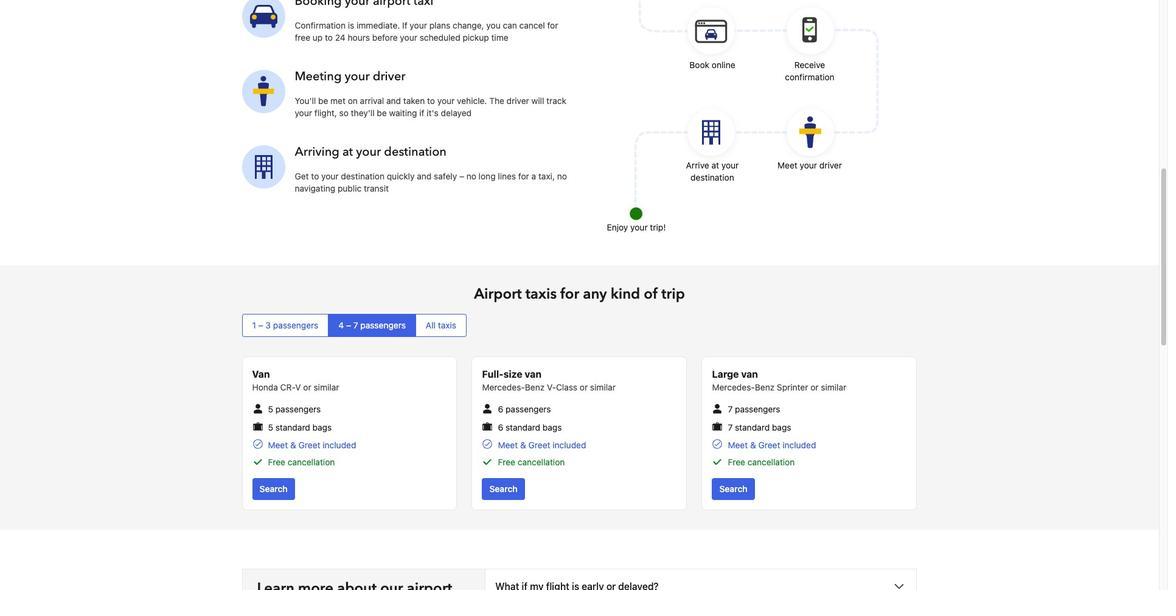 Task type: vqa. For each thing, say whether or not it's contained in the screenshot.
you
yes



Task type: locate. For each thing, give the bounding box(es) containing it.
to up it's
[[427, 96, 435, 106]]

1 benz from the left
[[525, 383, 545, 393]]

similar right class
[[590, 383, 616, 393]]

0 horizontal spatial van
[[525, 369, 542, 380]]

your
[[410, 20, 427, 31], [400, 33, 418, 43], [345, 68, 370, 85], [438, 96, 455, 106], [295, 108, 312, 118], [356, 144, 381, 160], [722, 160, 739, 171], [800, 160, 818, 171], [321, 171, 339, 182], [631, 222, 648, 233]]

standard
[[276, 422, 310, 433], [506, 422, 541, 433], [735, 422, 770, 433]]

1 or from the left
[[303, 383, 311, 393]]

greet down 5 standard bags
[[299, 440, 320, 450]]

passengers up the 6 standard bags
[[506, 404, 551, 415]]

7 down 7 passengers
[[728, 422, 733, 433]]

mercedes-
[[482, 383, 525, 393], [712, 383, 755, 393]]

book online
[[690, 60, 736, 70]]

0 horizontal spatial similar
[[314, 383, 339, 393]]

destination
[[384, 144, 447, 160], [341, 171, 385, 182], [691, 173, 735, 183]]

at for arriving
[[343, 144, 353, 160]]

track
[[547, 96, 567, 106]]

and up waiting
[[387, 96, 401, 106]]

driver for meet your driver
[[820, 160, 842, 171]]

0 horizontal spatial standard
[[276, 422, 310, 433]]

1 horizontal spatial no
[[557, 171, 567, 182]]

for inside confirmation is immediate. if your plans change, you can cancel for free up to 24 hours before your scheduled pickup time
[[548, 20, 558, 31]]

1 horizontal spatial benz
[[755, 383, 775, 393]]

1 horizontal spatial be
[[377, 108, 387, 118]]

arrive
[[686, 160, 710, 171]]

free down 7 standard bags at the bottom right
[[728, 457, 746, 468]]

2 mercedes- from the left
[[712, 383, 755, 393]]

5 down 5 passengers
[[268, 422, 273, 433]]

get
[[295, 171, 309, 182]]

driver for meeting your driver
[[373, 68, 406, 85]]

if
[[402, 20, 408, 31]]

3 cancellation from the left
[[748, 457, 795, 468]]

search for van
[[490, 484, 518, 494]]

search for mercedes-
[[720, 484, 748, 494]]

2 bags from the left
[[543, 422, 562, 433]]

or right v at the bottom of the page
[[303, 383, 311, 393]]

taken
[[403, 96, 425, 106]]

0 horizontal spatial meet & greet included
[[268, 440, 356, 450]]

safely
[[434, 171, 457, 182]]

2 horizontal spatial meet & greet included
[[728, 440, 817, 450]]

benz left v-
[[525, 383, 545, 393]]

2 horizontal spatial to
[[427, 96, 435, 106]]

1 meet & greet included from the left
[[268, 440, 356, 450]]

3 included from the left
[[783, 440, 817, 450]]

2 cancellation from the left
[[518, 457, 565, 468]]

free cancellation for cr-
[[268, 457, 335, 468]]

0 vertical spatial driver
[[373, 68, 406, 85]]

3 greet from the left
[[759, 440, 781, 450]]

passengers for van
[[276, 404, 321, 415]]

driver inside the you'll be met on arrival and taken to your vehicle. the driver will track your flight, so they'll be waiting if it's delayed
[[507, 96, 529, 106]]

2 free from the left
[[498, 457, 516, 468]]

be down arrival
[[377, 108, 387, 118]]

0 horizontal spatial bags
[[313, 422, 332, 433]]

1 horizontal spatial &
[[520, 440, 526, 450]]

to inside confirmation is immediate. if your plans change, you can cancel for free up to 24 hours before your scheduled pickup time
[[325, 33, 333, 43]]

0 horizontal spatial search button
[[252, 478, 295, 500]]

0 horizontal spatial greet
[[299, 440, 320, 450]]

3 or from the left
[[811, 383, 819, 393]]

all taxis
[[426, 320, 457, 331]]

bags
[[313, 422, 332, 433], [543, 422, 562, 433], [772, 422, 792, 433]]

0 horizontal spatial &
[[290, 440, 296, 450]]

passengers right 3
[[273, 320, 319, 331]]

standard down 6 passengers
[[506, 422, 541, 433]]

or inside large van mercedes-benz sprinter or similar
[[811, 383, 819, 393]]

3 & from the left
[[751, 440, 756, 450]]

mercedes- down large
[[712, 383, 755, 393]]

transit
[[364, 184, 389, 194]]

free for mercedes-
[[728, 457, 746, 468]]

1 included from the left
[[323, 440, 356, 450]]

immediate.
[[357, 20, 400, 31]]

driver
[[373, 68, 406, 85], [507, 96, 529, 106], [820, 160, 842, 171]]

taxis for airport
[[526, 285, 557, 305]]

1 horizontal spatial similar
[[590, 383, 616, 393]]

included down 7 standard bags at the bottom right
[[783, 440, 817, 450]]

booking airport taxi image for get to your destination quickly and safely – no long lines for a taxi, no navigating public transit
[[242, 145, 285, 189]]

airport taxis for any kind of trip
[[474, 285, 685, 305]]

search
[[260, 484, 288, 494], [490, 484, 518, 494], [720, 484, 748, 494]]

meet & greet included down the 6 standard bags
[[498, 440, 586, 450]]

for right cancel
[[548, 20, 558, 31]]

bags down 7 passengers
[[772, 422, 792, 433]]

& down 7 standard bags at the bottom right
[[751, 440, 756, 450]]

mercedes- down "size"
[[482, 383, 525, 393]]

1 horizontal spatial free
[[498, 457, 516, 468]]

meet & greet included down 7 standard bags at the bottom right
[[728, 440, 817, 450]]

1 vertical spatial 6
[[498, 422, 504, 433]]

1 van from the left
[[525, 369, 542, 380]]

3 meet & greet included from the left
[[728, 440, 817, 450]]

1 no from the left
[[467, 171, 477, 182]]

2 similar from the left
[[590, 383, 616, 393]]

3 search button from the left
[[712, 478, 755, 500]]

3 search from the left
[[720, 484, 748, 494]]

2 free cancellation from the left
[[498, 457, 565, 468]]

2 included from the left
[[553, 440, 586, 450]]

2 search button from the left
[[482, 478, 525, 500]]

2 horizontal spatial similar
[[821, 383, 847, 393]]

– right 1
[[258, 320, 263, 331]]

0 horizontal spatial and
[[387, 96, 401, 106]]

cancellation for van
[[518, 457, 565, 468]]

1 vertical spatial driver
[[507, 96, 529, 106]]

passengers up 5 standard bags
[[276, 404, 321, 415]]

no right taxi,
[[557, 171, 567, 182]]

0 vertical spatial 6
[[498, 404, 504, 415]]

passengers up 7 standard bags at the bottom right
[[735, 404, 781, 415]]

a
[[532, 171, 536, 182]]

meet & greet included for van
[[498, 440, 586, 450]]

1 bags from the left
[[313, 422, 332, 433]]

1 vertical spatial and
[[417, 171, 432, 182]]

taxis inside sort results by 'element'
[[438, 320, 457, 331]]

2 vertical spatial driver
[[820, 160, 842, 171]]

or right class
[[580, 383, 588, 393]]

1 horizontal spatial driver
[[507, 96, 529, 106]]

1 5 from the top
[[268, 404, 273, 415]]

0 vertical spatial to
[[325, 33, 333, 43]]

2 vertical spatial 7
[[728, 422, 733, 433]]

and inside the you'll be met on arrival and taken to your vehicle. the driver will track your flight, so they'll be waiting if it's delayed
[[387, 96, 401, 106]]

– inside get to your destination quickly and safely – no long lines for a taxi, no navigating public transit
[[460, 171, 464, 182]]

1 vertical spatial taxis
[[438, 320, 457, 331]]

search button
[[252, 478, 295, 500], [482, 478, 525, 500], [712, 478, 755, 500]]

0 horizontal spatial be
[[318, 96, 328, 106]]

0 vertical spatial and
[[387, 96, 401, 106]]

2 horizontal spatial included
[[783, 440, 817, 450]]

or right sprinter
[[811, 383, 819, 393]]

2 horizontal spatial search button
[[712, 478, 755, 500]]

1 mercedes- from the left
[[482, 383, 525, 393]]

van honda cr-v or similar
[[252, 369, 339, 393]]

arrive at your destination
[[686, 160, 739, 183]]

included
[[323, 440, 356, 450], [553, 440, 586, 450], [783, 440, 817, 450]]

included for van
[[553, 440, 586, 450]]

0 horizontal spatial search
[[260, 484, 288, 494]]

6 up the 6 standard bags
[[498, 404, 504, 415]]

3 similar from the left
[[821, 383, 847, 393]]

3 free cancellation from the left
[[728, 457, 795, 468]]

van right "size"
[[525, 369, 542, 380]]

taxis right airport
[[526, 285, 557, 305]]

booking airport taxi image
[[242, 0, 285, 38], [625, 0, 880, 227], [242, 70, 285, 113], [242, 145, 285, 189]]

0 horizontal spatial or
[[303, 383, 311, 393]]

destination up quickly
[[384, 144, 447, 160]]

to up 'navigating'
[[311, 171, 319, 182]]

6 down 6 passengers
[[498, 422, 504, 433]]

2 horizontal spatial greet
[[759, 440, 781, 450]]

& down the 6 standard bags
[[520, 440, 526, 450]]

1 6 from the top
[[498, 404, 504, 415]]

1 vertical spatial be
[[377, 108, 387, 118]]

free
[[268, 457, 286, 468], [498, 457, 516, 468], [728, 457, 746, 468]]

for left a at left
[[519, 171, 529, 182]]

benz up 7 passengers
[[755, 383, 775, 393]]

free cancellation down the 6 standard bags
[[498, 457, 565, 468]]

meet for van
[[498, 440, 518, 450]]

2 horizontal spatial driver
[[820, 160, 842, 171]]

and inside get to your destination quickly and safely – no long lines for a taxi, no navigating public transit
[[417, 171, 432, 182]]

1 horizontal spatial at
[[712, 160, 720, 171]]

1 vertical spatial to
[[427, 96, 435, 106]]

1 free from the left
[[268, 457, 286, 468]]

similar right sprinter
[[821, 383, 847, 393]]

0 vertical spatial 5
[[268, 404, 273, 415]]

any
[[583, 285, 607, 305]]

meet & greet included for mercedes-
[[728, 440, 817, 450]]

0 vertical spatial be
[[318, 96, 328, 106]]

destination for get to your destination quickly and safely – no long lines for a taxi, no navigating public transit
[[341, 171, 385, 182]]

1 horizontal spatial bags
[[543, 422, 562, 433]]

free cancellation down 5 standard bags
[[268, 457, 335, 468]]

or
[[303, 383, 311, 393], [580, 383, 588, 393], [811, 383, 819, 393]]

1 horizontal spatial taxis
[[526, 285, 557, 305]]

to right up
[[325, 33, 333, 43]]

similar inside large van mercedes-benz sprinter or similar
[[821, 383, 847, 393]]

and
[[387, 96, 401, 106], [417, 171, 432, 182]]

1 horizontal spatial meet & greet included
[[498, 440, 586, 450]]

7 up 7 standard bags at the bottom right
[[728, 404, 733, 415]]

2 horizontal spatial or
[[811, 383, 819, 393]]

2 horizontal spatial –
[[460, 171, 464, 182]]

2 or from the left
[[580, 383, 588, 393]]

similar
[[314, 383, 339, 393], [590, 383, 616, 393], [821, 383, 847, 393]]

–
[[460, 171, 464, 182], [258, 320, 263, 331], [346, 320, 351, 331]]

destination inside arrive at your destination
[[691, 173, 735, 183]]

2 standard from the left
[[506, 422, 541, 433]]

0 horizontal spatial no
[[467, 171, 477, 182]]

similar right v at the bottom of the page
[[314, 383, 339, 393]]

1 vertical spatial 5
[[268, 422, 273, 433]]

0 vertical spatial taxis
[[526, 285, 557, 305]]

7
[[354, 320, 358, 331], [728, 404, 733, 415], [728, 422, 733, 433]]

1 vertical spatial 7
[[728, 404, 733, 415]]

2 horizontal spatial free cancellation
[[728, 457, 795, 468]]

free cancellation for mercedes-
[[728, 457, 795, 468]]

2 van from the left
[[742, 369, 758, 380]]

and for meeting your driver
[[387, 96, 401, 106]]

destination inside get to your destination quickly and safely – no long lines for a taxi, no navigating public transit
[[341, 171, 385, 182]]

1 horizontal spatial free cancellation
[[498, 457, 565, 468]]

bags down 5 passengers
[[313, 422, 332, 433]]

1 horizontal spatial van
[[742, 369, 758, 380]]

2 search from the left
[[490, 484, 518, 494]]

benz inside full-size van mercedes-benz v-class or similar
[[525, 383, 545, 393]]

2 horizontal spatial search
[[720, 484, 748, 494]]

at inside arrive at your destination
[[712, 160, 720, 171]]

meet
[[778, 160, 798, 171], [268, 440, 288, 450], [498, 440, 518, 450], [728, 440, 748, 450]]

– right "safely"
[[460, 171, 464, 182]]

at right the arriving on the left of the page
[[343, 144, 353, 160]]

taxis for all
[[438, 320, 457, 331]]

greet down the 6 standard bags
[[529, 440, 551, 450]]

0 horizontal spatial free cancellation
[[268, 457, 335, 468]]

1 horizontal spatial greet
[[529, 440, 551, 450]]

be
[[318, 96, 328, 106], [377, 108, 387, 118]]

2 horizontal spatial free
[[728, 457, 746, 468]]

van inside large van mercedes-benz sprinter or similar
[[742, 369, 758, 380]]

cancellation down the 6 standard bags
[[518, 457, 565, 468]]

4
[[339, 320, 344, 331]]

be up flight,
[[318, 96, 328, 106]]

0 vertical spatial for
[[548, 20, 558, 31]]

greet down 7 standard bags at the bottom right
[[759, 440, 781, 450]]

benz inside large van mercedes-benz sprinter or similar
[[755, 383, 775, 393]]

cancellation
[[288, 457, 335, 468], [518, 457, 565, 468], [748, 457, 795, 468]]

meet & greet included down 5 standard bags
[[268, 440, 356, 450]]

free
[[295, 33, 310, 43]]

1 horizontal spatial and
[[417, 171, 432, 182]]

2 & from the left
[[520, 440, 526, 450]]

5
[[268, 404, 273, 415], [268, 422, 273, 433]]

0 horizontal spatial mercedes-
[[482, 383, 525, 393]]

1 & from the left
[[290, 440, 296, 450]]

vehicle.
[[457, 96, 487, 106]]

passengers right "4"
[[361, 320, 406, 331]]

long
[[479, 171, 496, 182]]

1 horizontal spatial –
[[346, 320, 351, 331]]

meet & greet included
[[268, 440, 356, 450], [498, 440, 586, 450], [728, 440, 817, 450]]

6
[[498, 404, 504, 415], [498, 422, 504, 433]]

benz
[[525, 383, 545, 393], [755, 383, 775, 393]]

1 search button from the left
[[252, 478, 295, 500]]

1 vertical spatial for
[[519, 171, 529, 182]]

– right "4"
[[346, 320, 351, 331]]

2 benz from the left
[[755, 383, 775, 393]]

at
[[343, 144, 353, 160], [712, 160, 720, 171]]

& for mercedes-
[[751, 440, 756, 450]]

2 horizontal spatial &
[[751, 440, 756, 450]]

included down the 6 standard bags
[[553, 440, 586, 450]]

0 vertical spatial 7
[[354, 320, 358, 331]]

2 no from the left
[[557, 171, 567, 182]]

to inside get to your destination quickly and safely – no long lines for a taxi, no navigating public transit
[[311, 171, 319, 182]]

0 horizontal spatial driver
[[373, 68, 406, 85]]

you
[[487, 20, 501, 31]]

standard down 5 passengers
[[276, 422, 310, 433]]

1 similar from the left
[[314, 383, 339, 393]]

0 horizontal spatial cancellation
[[288, 457, 335, 468]]

2 greet from the left
[[529, 440, 551, 450]]

bags down 6 passengers
[[543, 422, 562, 433]]

destination up 'public'
[[341, 171, 385, 182]]

2 horizontal spatial standard
[[735, 422, 770, 433]]

van inside full-size van mercedes-benz v-class or similar
[[525, 369, 542, 380]]

1 search from the left
[[260, 484, 288, 494]]

2 vertical spatial to
[[311, 171, 319, 182]]

0 horizontal spatial to
[[311, 171, 319, 182]]

2 horizontal spatial for
[[561, 285, 580, 305]]

1 horizontal spatial mercedes-
[[712, 383, 755, 393]]

0 horizontal spatial benz
[[525, 383, 545, 393]]

0 horizontal spatial –
[[258, 320, 263, 331]]

6 passengers
[[498, 404, 551, 415]]

2 5 from the top
[[268, 422, 273, 433]]

free down 5 standard bags
[[268, 457, 286, 468]]

bags for mercedes-
[[772, 422, 792, 433]]

7 right "4"
[[354, 320, 358, 331]]

5 down honda
[[268, 404, 273, 415]]

enjoy your trip!
[[607, 222, 666, 233]]

cancellation down 7 standard bags at the bottom right
[[748, 457, 795, 468]]

1 greet from the left
[[299, 440, 320, 450]]

v
[[295, 383, 301, 393]]

0 horizontal spatial for
[[519, 171, 529, 182]]

2 vertical spatial for
[[561, 285, 580, 305]]

standard down 7 passengers
[[735, 422, 770, 433]]

van right large
[[742, 369, 758, 380]]

& down 5 standard bags
[[290, 440, 296, 450]]

meet for cr-
[[268, 440, 288, 450]]

your inside get to your destination quickly and safely – no long lines for a taxi, no navigating public transit
[[321, 171, 339, 182]]

5 for 5 standard bags
[[268, 422, 273, 433]]

2 horizontal spatial cancellation
[[748, 457, 795, 468]]

3 free from the left
[[728, 457, 746, 468]]

7 standard bags
[[728, 422, 792, 433]]

and left "safely"
[[417, 171, 432, 182]]

1 horizontal spatial to
[[325, 33, 333, 43]]

2 6 from the top
[[498, 422, 504, 433]]

0 horizontal spatial included
[[323, 440, 356, 450]]

1 horizontal spatial included
[[553, 440, 586, 450]]

1 horizontal spatial cancellation
[[518, 457, 565, 468]]

0 horizontal spatial taxis
[[438, 320, 457, 331]]

at right arrive
[[712, 160, 720, 171]]

taxis right all
[[438, 320, 457, 331]]

quickly
[[387, 171, 415, 182]]

1 free cancellation from the left
[[268, 457, 335, 468]]

0 horizontal spatial free
[[268, 457, 286, 468]]

included down 5 standard bags
[[323, 440, 356, 450]]

cancellation for cr-
[[288, 457, 335, 468]]

for left any
[[561, 285, 580, 305]]

cancellation down 5 standard bags
[[288, 457, 335, 468]]

3 bags from the left
[[772, 422, 792, 433]]

free down the 6 standard bags
[[498, 457, 516, 468]]

3 standard from the left
[[735, 422, 770, 433]]

of
[[644, 285, 658, 305]]

5 passengers
[[268, 404, 321, 415]]

2 meet & greet included from the left
[[498, 440, 586, 450]]

full-
[[482, 369, 504, 380]]

public
[[338, 184, 362, 194]]

1 standard from the left
[[276, 422, 310, 433]]

1 horizontal spatial search button
[[482, 478, 525, 500]]

2 horizontal spatial bags
[[772, 422, 792, 433]]

0 horizontal spatial at
[[343, 144, 353, 160]]

1 cancellation from the left
[[288, 457, 335, 468]]

1 horizontal spatial for
[[548, 20, 558, 31]]

1 horizontal spatial search
[[490, 484, 518, 494]]

1 – 3 passengers
[[252, 320, 319, 331]]

destination for arrive at your destination
[[691, 173, 735, 183]]

no left long
[[467, 171, 477, 182]]

lines
[[498, 171, 516, 182]]

1 horizontal spatial standard
[[506, 422, 541, 433]]

all
[[426, 320, 436, 331]]

similar inside the van honda cr-v or similar
[[314, 383, 339, 393]]

destination down arrive
[[691, 173, 735, 183]]

passengers for large van
[[735, 404, 781, 415]]

free cancellation down 7 standard bags at the bottom right
[[728, 457, 795, 468]]

bags for van
[[543, 422, 562, 433]]

1 horizontal spatial or
[[580, 383, 588, 393]]



Task type: describe. For each thing, give the bounding box(es) containing it.
cr-
[[280, 383, 295, 393]]

or inside full-size van mercedes-benz v-class or similar
[[580, 383, 588, 393]]

so
[[339, 108, 349, 118]]

large
[[712, 369, 739, 380]]

confirmation is immediate. if your plans change, you can cancel for free up to 24 hours before your scheduled pickup time
[[295, 20, 558, 43]]

free for van
[[498, 457, 516, 468]]

to inside the you'll be met on arrival and taken to your vehicle. the driver will track your flight, so they'll be waiting if it's delayed
[[427, 96, 435, 106]]

change,
[[453, 20, 484, 31]]

meet for mercedes-
[[728, 440, 748, 450]]

4 – 7 passengers
[[339, 320, 406, 331]]

taxi,
[[539, 171, 555, 182]]

meeting your driver
[[295, 68, 406, 85]]

flight,
[[315, 108, 337, 118]]

arriving at your destination
[[295, 144, 447, 160]]

plans
[[430, 20, 451, 31]]

included for mercedes-
[[783, 440, 817, 450]]

up
[[313, 33, 323, 43]]

standard for mercedes-
[[735, 422, 770, 433]]

greet for van
[[529, 440, 551, 450]]

trip
[[662, 285, 685, 305]]

arriving
[[295, 144, 340, 160]]

will
[[532, 96, 544, 106]]

mercedes- inside full-size van mercedes-benz v-class or similar
[[482, 383, 525, 393]]

meet & greet included for cr-
[[268, 440, 356, 450]]

navigating
[[295, 184, 335, 194]]

1
[[252, 320, 256, 331]]

book
[[690, 60, 710, 70]]

6 standard bags
[[498, 422, 562, 433]]

can
[[503, 20, 517, 31]]

7 passengers
[[728, 404, 781, 415]]

meeting
[[295, 68, 342, 85]]

bags for cr-
[[313, 422, 332, 433]]

delayed
[[441, 108, 472, 118]]

kind
[[611, 285, 641, 305]]

arrival
[[360, 96, 384, 106]]

size
[[504, 369, 523, 380]]

free for cr-
[[268, 457, 286, 468]]

waiting
[[389, 108, 417, 118]]

destination for arriving at your destination
[[384, 144, 447, 160]]

pickup
[[463, 33, 489, 43]]

it's
[[427, 108, 439, 118]]

search button for mercedes-
[[712, 478, 755, 500]]

your inside arrive at your destination
[[722, 160, 739, 171]]

hours
[[348, 33, 370, 43]]

is
[[348, 20, 354, 31]]

sprinter
[[777, 383, 809, 393]]

on
[[348, 96, 358, 106]]

sort results by element
[[242, 314, 918, 338]]

7 for 7 standard bags
[[728, 422, 733, 433]]

scheduled
[[420, 33, 461, 43]]

trip!
[[650, 222, 666, 233]]

cancellation for mercedes-
[[748, 457, 795, 468]]

v-
[[547, 383, 556, 393]]

booking airport taxi image for you'll be met on arrival and taken to your vehicle. the driver will track your flight, so they'll be waiting if it's delayed
[[242, 70, 285, 113]]

greet for mercedes-
[[759, 440, 781, 450]]

large van mercedes-benz sprinter or similar
[[712, 369, 847, 393]]

get to your destination quickly and safely – no long lines for a taxi, no navigating public transit
[[295, 171, 567, 194]]

passengers for full-size van
[[506, 404, 551, 415]]

receive
[[795, 60, 826, 70]]

similar inside full-size van mercedes-benz v-class or similar
[[590, 383, 616, 393]]

you'll be met on arrival and taken to your vehicle. the driver will track your flight, so they'll be waiting if it's delayed
[[295, 96, 567, 118]]

mercedes- inside large van mercedes-benz sprinter or similar
[[712, 383, 755, 393]]

6 for 6 standard bags
[[498, 422, 504, 433]]

met
[[331, 96, 346, 106]]

5 standard bags
[[268, 422, 332, 433]]

confirmation
[[295, 20, 346, 31]]

booking airport taxi image for confirmation is immediate. if your plans change, you can cancel for free up to 24 hours before your scheduled pickup time
[[242, 0, 285, 38]]

full-size van mercedes-benz v-class or similar
[[482, 369, 616, 393]]

standard for cr-
[[276, 422, 310, 433]]

meet your driver
[[778, 160, 842, 171]]

search button for van
[[482, 478, 525, 500]]

3
[[266, 320, 271, 331]]

if
[[420, 108, 425, 118]]

7 for 7 passengers
[[728, 404, 733, 415]]

for inside get to your destination quickly and safely – no long lines for a taxi, no navigating public transit
[[519, 171, 529, 182]]

24
[[335, 33, 346, 43]]

airport
[[474, 285, 522, 305]]

or inside the van honda cr-v or similar
[[303, 383, 311, 393]]

greet for cr-
[[299, 440, 320, 450]]

search for cr-
[[260, 484, 288, 494]]

enjoy
[[607, 222, 628, 233]]

class
[[556, 383, 578, 393]]

standard for van
[[506, 422, 541, 433]]

they'll
[[351, 108, 375, 118]]

receive confirmation
[[785, 60, 835, 82]]

online
[[712, 60, 736, 70]]

& for van
[[520, 440, 526, 450]]

& for cr-
[[290, 440, 296, 450]]

van
[[252, 369, 270, 380]]

6 for 6 passengers
[[498, 404, 504, 415]]

– for 1 – 3 passengers
[[258, 320, 263, 331]]

time
[[492, 33, 509, 43]]

included for cr-
[[323, 440, 356, 450]]

7 inside sort results by 'element'
[[354, 320, 358, 331]]

– for 4 – 7 passengers
[[346, 320, 351, 331]]

and for arriving at your destination
[[417, 171, 432, 182]]

free cancellation for van
[[498, 457, 565, 468]]

search button for cr-
[[252, 478, 295, 500]]

confirmation
[[785, 72, 835, 82]]

you'll
[[295, 96, 316, 106]]

honda
[[252, 383, 278, 393]]

5 for 5 passengers
[[268, 404, 273, 415]]

before
[[372, 33, 398, 43]]

at for arrive
[[712, 160, 720, 171]]

the
[[490, 96, 505, 106]]

cancel
[[520, 20, 545, 31]]



